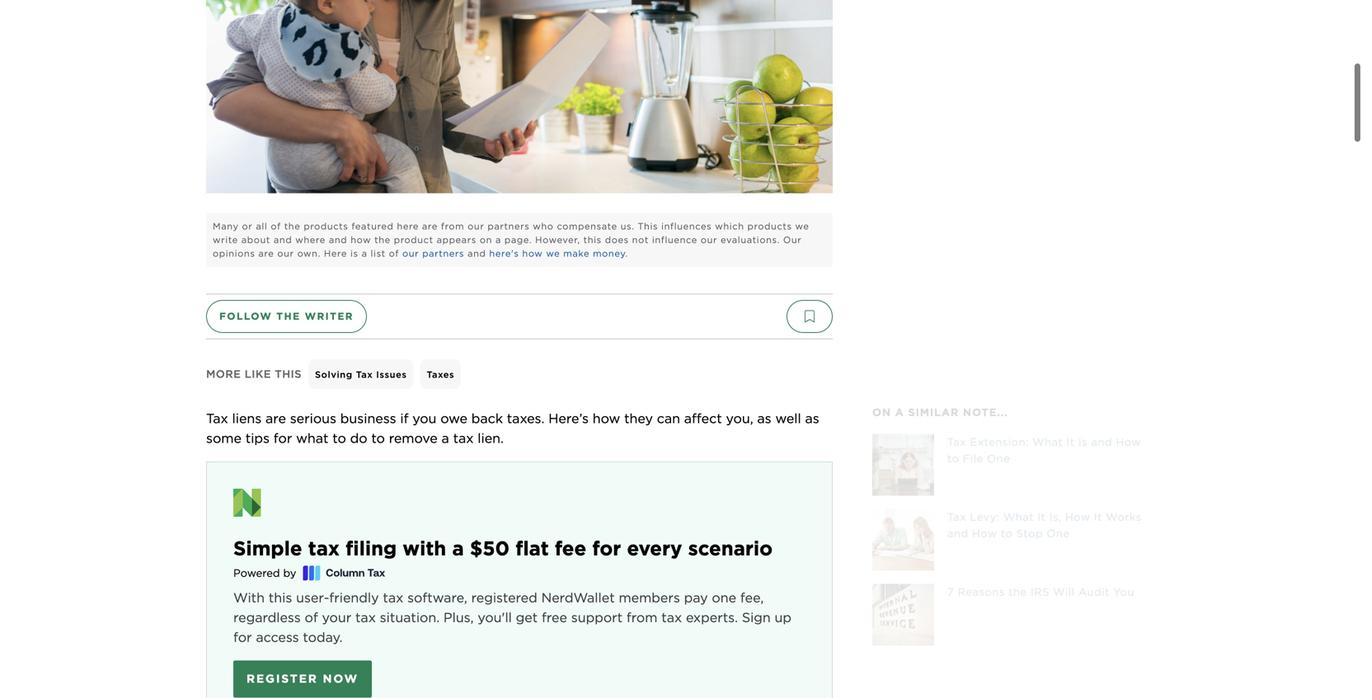 Task type: locate. For each thing, give the bounding box(es) containing it.
and up here
[[329, 235, 348, 245]]

tax inside tax liens are serious business if you owe back taxes. here's how they can affect you, as well as some tips for what to do to remove a tax lien.
[[206, 411, 228, 427]]

0 horizontal spatial products
[[304, 221, 348, 232]]

1 horizontal spatial this
[[584, 235, 602, 245]]

2 horizontal spatial how
[[1117, 436, 1142, 449]]

1 vertical spatial one
[[1047, 528, 1071, 540]]

1 horizontal spatial it
[[1067, 436, 1075, 449]]

0 horizontal spatial as
[[758, 411, 772, 427]]

one inside tax extension: what it is and how to file one
[[988, 452, 1011, 465]]

0 vertical spatial the
[[284, 221, 301, 232]]

how
[[351, 235, 371, 245], [523, 248, 543, 259], [593, 411, 621, 427]]

2 as from the left
[[806, 411, 820, 427]]

support
[[572, 610, 623, 626]]

1 horizontal spatial for
[[274, 431, 292, 447]]

as left well
[[758, 411, 772, 427]]

from inside with this user-friendly tax software, registered nerdwallet members pay one fee, regardless of your tax situation. plus, you'll get free support from tax experts. sign up for access today.
[[627, 610, 658, 626]]

for inside tax liens are serious business if you owe back taxes. here's how they can affect you, as well as some tips for what to do to remove a tax lien.
[[274, 431, 292, 447]]

2 vertical spatial how
[[973, 528, 998, 540]]

1 vertical spatial what
[[1004, 511, 1035, 524]]

how down page.
[[523, 248, 543, 259]]

business
[[341, 411, 396, 427]]

tax down owe
[[453, 431, 474, 447]]

for
[[274, 431, 292, 447], [593, 537, 622, 561], [233, 630, 252, 646]]

a inside tax liens are serious business if you owe back taxes. here's how they can affect you, as well as some tips for what to do to remove a tax lien.
[[442, 431, 449, 447]]

how up is
[[351, 235, 371, 245]]

the left irs
[[1009, 586, 1028, 599]]

1 horizontal spatial from
[[627, 610, 658, 626]]

is
[[1079, 436, 1088, 449]]

our partners link
[[403, 248, 465, 259]]

note...
[[964, 406, 1009, 419]]

7 reasons the irs will audit you
[[948, 586, 1135, 599]]

it inside tax extension: what it is and how to file one
[[1067, 436, 1075, 449]]

liens
[[232, 411, 262, 427]]

to left file
[[948, 452, 960, 465]]

where
[[296, 235, 326, 245]]

reasons
[[958, 586, 1006, 599]]

1 vertical spatial from
[[627, 610, 658, 626]]

1 horizontal spatial the
[[375, 235, 391, 245]]

how down levy:
[[973, 528, 998, 540]]

1 vertical spatial this
[[269, 590, 292, 606]]

1 horizontal spatial products
[[748, 221, 793, 232]]

0 horizontal spatial for
[[233, 630, 252, 646]]

you
[[413, 411, 437, 427]]

what
[[1033, 436, 1064, 449], [1004, 511, 1035, 524]]

$50
[[470, 537, 510, 561]]

2 horizontal spatial for
[[593, 537, 622, 561]]

1 horizontal spatial how
[[523, 248, 543, 259]]

this down compensate
[[584, 235, 602, 245]]

of
[[271, 221, 281, 232], [389, 248, 399, 259], [305, 610, 318, 626]]

tax left levy:
[[948, 511, 967, 524]]

and up 7
[[948, 528, 969, 540]]

tax up file
[[948, 436, 967, 449]]

as
[[758, 411, 772, 427], [806, 411, 820, 427]]

on a similar note...
[[873, 406, 1009, 419]]

of inside with this user-friendly tax software, registered nerdwallet members pay one fee, regardless of your tax situation. plus, you'll get free support from tax experts. sign up for access today.
[[305, 610, 318, 626]]

0 vertical spatial from
[[441, 221, 465, 232]]

nerdwallet
[[542, 590, 615, 606]]

1 horizontal spatial of
[[305, 610, 318, 626]]

0 vertical spatial partners
[[488, 221, 530, 232]]

0 vertical spatial for
[[274, 431, 292, 447]]

1 horizontal spatial partners
[[488, 221, 530, 232]]

every
[[627, 537, 683, 561]]

a right is
[[362, 248, 368, 259]]

what up 'stop'
[[1004, 511, 1035, 524]]

tips
[[246, 431, 270, 447]]

own.
[[297, 248, 321, 259]]

this inside many or all of the products featured here are from our partners who compensate us. this influences which products we write about and where and how the product appears on a page. however, this does not influence our evaluations. our opinions are our own. here is a list of
[[584, 235, 602, 245]]

a right 'on'
[[496, 235, 502, 245]]

will
[[1054, 586, 1076, 599]]

product
[[394, 235, 434, 245]]

partners down appears
[[423, 248, 465, 259]]

tax for tax extension: what it is and how to file one
[[948, 436, 967, 449]]

of right list
[[389, 248, 399, 259]]

1 vertical spatial how
[[523, 248, 543, 259]]

one down extension:
[[988, 452, 1011, 465]]

1 vertical spatial how
[[1066, 511, 1091, 524]]

our down product
[[403, 248, 419, 259]]

what inside tax levy: what it is, how it works and how to stop one
[[1004, 511, 1035, 524]]

here's how we make money link
[[490, 248, 626, 259]]

this up regardless at the bottom
[[269, 590, 292, 606]]

how inside many or all of the products featured here are from our partners who compensate us. this influences which products we write about and where and how the product appears on a page. however, this does not influence our evaluations. our opinions are our own. here is a list of
[[351, 235, 371, 245]]

0 vertical spatial how
[[351, 235, 371, 245]]

compensate
[[557, 221, 618, 232]]

2 vertical spatial for
[[233, 630, 252, 646]]

friendly
[[330, 590, 379, 606]]

0 vertical spatial this
[[584, 235, 602, 245]]

1 horizontal spatial as
[[806, 411, 820, 427]]

tax liens are serious business if you owe back taxes. here's how they can affect you, as well as some tips for what to do to remove a tax lien.
[[206, 411, 824, 447]]

all
[[256, 221, 268, 232]]

well
[[776, 411, 802, 427]]

evaluations.
[[721, 235, 780, 245]]

can
[[657, 411, 681, 427]]

if
[[400, 411, 409, 427]]

0 vertical spatial of
[[271, 221, 281, 232]]

for right tips
[[274, 431, 292, 447]]

tax up situation.
[[383, 590, 404, 606]]

to left 'stop'
[[1002, 528, 1013, 540]]

1 horizontal spatial one
[[1047, 528, 1071, 540]]

how left they at left bottom
[[593, 411, 621, 427]]

0 horizontal spatial how
[[351, 235, 371, 245]]

what inside tax extension: what it is and how to file one
[[1033, 436, 1064, 449]]

similar
[[909, 406, 960, 419]]

2 vertical spatial of
[[305, 610, 318, 626]]

2 horizontal spatial of
[[389, 248, 399, 259]]

for right fee
[[593, 537, 622, 561]]

which
[[715, 221, 745, 232]]

register now
[[247, 672, 359, 686]]

are inside tax liens are serious business if you owe back taxes. here's how they can affect you, as well as some tips for what to do to remove a tax lien.
[[266, 411, 286, 427]]

2 vertical spatial the
[[1009, 586, 1028, 599]]

from down members
[[627, 610, 658, 626]]

it
[[1067, 436, 1075, 449], [1038, 511, 1046, 524], [1095, 511, 1103, 524]]

one down is,
[[1047, 528, 1071, 540]]

0 horizontal spatial partners
[[423, 248, 465, 259]]

0 vertical spatial one
[[988, 452, 1011, 465]]

how
[[1117, 436, 1142, 449], [1066, 511, 1091, 524], [973, 528, 998, 540]]

products up where
[[304, 221, 348, 232]]

one inside tax levy: what it is, how it works and how to stop one
[[1047, 528, 1071, 540]]

0 vertical spatial are
[[422, 221, 438, 232]]

7
[[948, 586, 955, 599]]

what for extension:
[[1033, 436, 1064, 449]]

how right is
[[1117, 436, 1142, 449]]

as right well
[[806, 411, 820, 427]]

.
[[626, 248, 628, 259]]

fee
[[555, 537, 587, 561]]

how inside tax extension: what it is and how to file one
[[1117, 436, 1142, 449]]

powered
[[233, 567, 280, 580]]

tax down "friendly" on the left bottom of page
[[356, 610, 376, 626]]

1 vertical spatial we
[[546, 248, 560, 259]]

2 vertical spatial are
[[266, 411, 286, 427]]

0 vertical spatial what
[[1033, 436, 1064, 449]]

the up where
[[284, 221, 301, 232]]

are up product
[[422, 221, 438, 232]]

file
[[963, 452, 984, 465]]

up
[[775, 610, 792, 626]]

how right is,
[[1066, 511, 1091, 524]]

7 reasons the irs will audit you link
[[873, 584, 1157, 646]]

products up evaluations.
[[748, 221, 793, 232]]

2 products from the left
[[748, 221, 793, 232]]

money
[[593, 248, 626, 259]]

1 vertical spatial are
[[259, 248, 274, 259]]

on
[[873, 406, 892, 419]]

tax inside tax extension: what it is and how to file one
[[948, 436, 967, 449]]

it left is,
[[1038, 511, 1046, 524]]

to left do
[[333, 431, 346, 447]]

0 horizontal spatial how
[[973, 528, 998, 540]]

0 vertical spatial how
[[1117, 436, 1142, 449]]

and
[[274, 235, 292, 245], [329, 235, 348, 245], [468, 248, 486, 259], [1092, 436, 1113, 449], [948, 528, 969, 540]]

flat
[[516, 537, 549, 561]]

and inside tax levy: what it is, how it works and how to stop one
[[948, 528, 969, 540]]

we down the however,
[[546, 248, 560, 259]]

products
[[304, 221, 348, 232], [748, 221, 793, 232]]

your
[[322, 610, 352, 626]]

us.
[[621, 221, 635, 232]]

0 horizontal spatial this
[[269, 590, 292, 606]]

how inside tax liens are serious business if you owe back taxes. here's how they can affect you, as well as some tips for what to do to remove a tax lien.
[[593, 411, 621, 427]]

from up appears
[[441, 221, 465, 232]]

what left is
[[1033, 436, 1064, 449]]

solving tax issues
[[315, 370, 407, 380]]

of down the user-
[[305, 610, 318, 626]]

software,
[[408, 590, 468, 606]]

0 horizontal spatial from
[[441, 221, 465, 232]]

2 vertical spatial how
[[593, 411, 621, 427]]

1 horizontal spatial we
[[796, 221, 810, 232]]

members
[[619, 590, 681, 606]]

tax inside tax levy: what it is, how it works and how to stop one
[[948, 511, 967, 524]]

0 vertical spatial we
[[796, 221, 810, 232]]

are up tips
[[266, 411, 286, 427]]

our down which
[[701, 235, 718, 245]]

tax up 'some'
[[206, 411, 228, 427]]

this inside with this user-friendly tax software, registered nerdwallet members pay one fee, regardless of your tax situation. plus, you'll get free support from tax experts. sign up for access today.
[[269, 590, 292, 606]]

partners up page.
[[488, 221, 530, 232]]

0 horizontal spatial one
[[988, 452, 1011, 465]]

irs
[[1031, 586, 1050, 599]]

for down regardless at the bottom
[[233, 630, 252, 646]]

0 horizontal spatial it
[[1038, 511, 1046, 524]]

we up our
[[796, 221, 810, 232]]

a down owe
[[442, 431, 449, 447]]

levy:
[[971, 511, 1000, 524]]

1 as from the left
[[758, 411, 772, 427]]

situation.
[[380, 610, 440, 626]]

are down about
[[259, 248, 274, 259]]

you,
[[726, 411, 754, 427]]

0 horizontal spatial we
[[546, 248, 560, 259]]

the up list
[[375, 235, 391, 245]]

and right about
[[274, 235, 292, 245]]

access
[[256, 630, 299, 646]]

we
[[796, 221, 810, 232], [546, 248, 560, 259]]

scenario
[[689, 537, 773, 561]]

2 horizontal spatial how
[[593, 411, 621, 427]]

it left is
[[1067, 436, 1075, 449]]

of right all
[[271, 221, 281, 232]]

it left works
[[1095, 511, 1103, 524]]

and right is
[[1092, 436, 1113, 449]]

our partners and here's how we make money .
[[403, 248, 628, 259]]

1 vertical spatial partners
[[423, 248, 465, 259]]

taxes.
[[507, 411, 545, 427]]

our
[[468, 221, 485, 232], [701, 235, 718, 245], [278, 248, 294, 259], [403, 248, 419, 259]]



Task type: describe. For each thing, give the bounding box(es) containing it.
however,
[[536, 235, 581, 245]]

powered by
[[233, 567, 297, 580]]

like
[[245, 368, 271, 381]]

remove
[[389, 431, 438, 447]]

by
[[283, 567, 297, 580]]

our
[[784, 235, 802, 245]]

a right on
[[896, 406, 905, 419]]

1 products from the left
[[304, 221, 348, 232]]

logo image
[[233, 489, 262, 517]]

influences
[[662, 221, 712, 232]]

is
[[351, 248, 359, 259]]

tax left issues
[[356, 370, 373, 380]]

simple tax filing with a $50 flat fee for every scenario
[[233, 537, 773, 561]]

free
[[542, 610, 568, 626]]

1 vertical spatial of
[[389, 248, 399, 259]]

you'll
[[478, 610, 512, 626]]

one
[[712, 590, 737, 606]]

register now button
[[233, 661, 372, 698]]

issues
[[376, 370, 407, 380]]

on
[[480, 235, 493, 245]]

article save button image
[[787, 300, 833, 333]]

user-
[[296, 590, 330, 606]]

taxes link
[[420, 360, 461, 389]]

experts.
[[686, 610, 738, 626]]

to right do
[[372, 431, 385, 447]]

what for levy:
[[1004, 511, 1035, 524]]

make
[[564, 248, 590, 259]]

they
[[625, 411, 653, 427]]

partners inside many or all of the products featured here are from our partners who compensate us. this influences which products we write about and where and how the product appears on a page. however, this does not influence our evaluations. our opinions are our own. here is a list of
[[488, 221, 530, 232]]

it for is,
[[1038, 511, 1046, 524]]

what
[[296, 431, 329, 447]]

from inside many or all of the products featured here are from our partners who compensate us. this influences which products we write about and where and how the product appears on a page. however, this does not influence our evaluations. our opinions are our own. here is a list of
[[441, 221, 465, 232]]

to inside tax extension: what it is and how to file one
[[948, 452, 960, 465]]

affect
[[685, 411, 723, 427]]

about
[[242, 235, 271, 245]]

0 horizontal spatial the
[[284, 221, 301, 232]]

many or all of the products featured here are from our partners who compensate us. this influences which products we write about and where and how the product appears on a page. however, this does not influence our evaluations. our opinions are our own. here is a list of
[[213, 221, 810, 259]]

here
[[397, 221, 419, 232]]

2 horizontal spatial the
[[1009, 586, 1028, 599]]

for inside with this user-friendly tax software, registered nerdwallet members pay one fee, regardless of your tax situation. plus, you'll get free support from tax experts. sign up for access today.
[[233, 630, 252, 646]]

extension:
[[971, 436, 1030, 449]]

do
[[350, 431, 368, 447]]

some
[[206, 431, 242, 447]]

not
[[633, 235, 649, 245]]

serious
[[290, 411, 337, 427]]

tax levy: what it is, how it works and how to stop one
[[948, 511, 1142, 540]]

our up 'on'
[[468, 221, 485, 232]]

1 horizontal spatial how
[[1066, 511, 1091, 524]]

1 vertical spatial the
[[375, 235, 391, 245]]

back
[[472, 411, 503, 427]]

lien.
[[478, 431, 504, 447]]

featured
[[352, 221, 394, 232]]

pay
[[684, 590, 708, 606]]

works
[[1107, 511, 1142, 524]]

this
[[275, 368, 302, 381]]

fee,
[[741, 590, 764, 606]]

regardless
[[233, 610, 301, 626]]

tax levy: what it is, how it works and how to stop one link
[[873, 509, 1157, 571]]

2 horizontal spatial it
[[1095, 511, 1103, 524]]

and down 'on'
[[468, 248, 486, 259]]

simple
[[233, 537, 302, 561]]

registered
[[472, 590, 538, 606]]

tax down members
[[662, 610, 682, 626]]

stop
[[1017, 528, 1044, 540]]

our left own.
[[278, 248, 294, 259]]

influence
[[652, 235, 698, 245]]

today.
[[303, 630, 343, 646]]

appears
[[437, 235, 477, 245]]

filing
[[346, 537, 397, 561]]

columntax logo image
[[303, 565, 386, 582]]

owe
[[441, 411, 468, 427]]

tax up columntax logo
[[308, 537, 340, 561]]

here
[[324, 248, 347, 259]]

to inside tax levy: what it is, how it works and how to stop one
[[1002, 528, 1013, 540]]

0 horizontal spatial of
[[271, 221, 281, 232]]

tax for tax levy: what it is, how it works and how to stop one
[[948, 511, 967, 524]]

opinions
[[213, 248, 255, 259]]

a left $50
[[452, 537, 464, 561]]

tax for tax liens are serious business if you owe back taxes. here's how they can affect you, as well as some tips for what to do to remove a tax lien.
[[206, 411, 228, 427]]

solving tax issues link
[[309, 360, 414, 389]]

1 vertical spatial for
[[593, 537, 622, 561]]

who
[[533, 221, 554, 232]]

with
[[403, 537, 447, 561]]

it for is
[[1067, 436, 1075, 449]]

we inside many or all of the products featured here are from our partners who compensate us. this influences which products we write about and where and how the product appears on a page. however, this does not influence our evaluations. our opinions are our own. here is a list of
[[796, 221, 810, 232]]

here's
[[490, 248, 519, 259]]

is,
[[1050, 511, 1062, 524]]

taxes
[[427, 370, 455, 380]]

many
[[213, 221, 239, 232]]

now
[[323, 672, 359, 686]]

here's
[[549, 411, 589, 427]]

more like this
[[206, 368, 302, 381]]

solving
[[315, 370, 353, 380]]

tax inside tax liens are serious business if you owe back taxes. here's how they can affect you, as well as some tips for what to do to remove a tax lien.
[[453, 431, 474, 447]]

and inside tax extension: what it is and how to file one
[[1092, 436, 1113, 449]]

with
[[233, 590, 265, 606]]

sign
[[742, 610, 771, 626]]

or
[[242, 221, 253, 232]]

get
[[516, 610, 538, 626]]

page.
[[505, 235, 532, 245]]

tax extension: what it is and how to file one link
[[873, 434, 1157, 496]]

more
[[206, 368, 241, 381]]

audit
[[1079, 586, 1110, 599]]



Task type: vqa. For each thing, say whether or not it's contained in the screenshot.
cards
no



